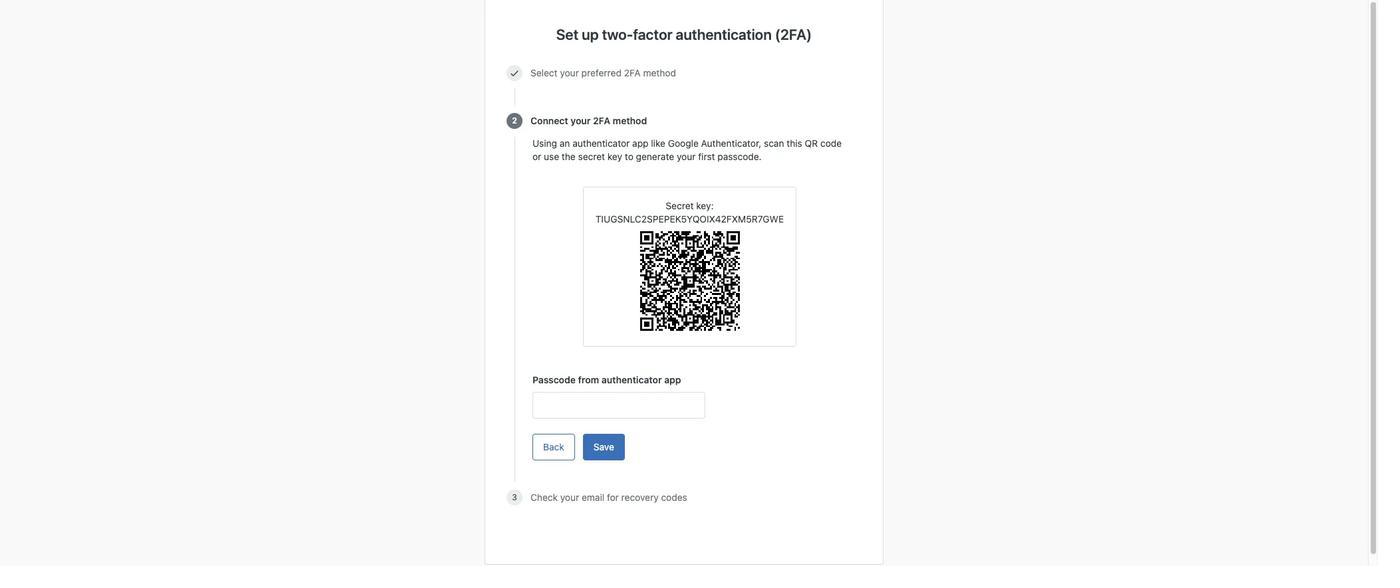 Task type: vqa. For each thing, say whether or not it's contained in the screenshot.
your for Select your preferred 2FA method
yes



Task type: describe. For each thing, give the bounding box(es) containing it.
1 horizontal spatial 2fa
[[624, 67, 641, 78]]

first
[[698, 151, 715, 162]]

use
[[544, 151, 559, 162]]

app for from
[[664, 374, 681, 386]]

1 vertical spatial method
[[613, 115, 647, 126]]

the
[[562, 151, 576, 162]]

set up two-factor authentication (2fa)
[[556, 26, 812, 43]]

preferred
[[581, 67, 622, 78]]

passcode from authenticator app
[[532, 374, 681, 386]]

select
[[530, 67, 557, 78]]

scan
[[764, 138, 784, 149]]

connect your 2fa method
[[530, 115, 647, 126]]

your for select your preferred 2fa method
[[560, 67, 579, 78]]

google
[[668, 138, 699, 149]]

key inside using an authenticator app like google authenticator, scan this qr code or use the secret key to generate your first passcode.
[[607, 151, 622, 162]]

to
[[625, 151, 633, 162]]

connect
[[530, 115, 568, 126]]

this
[[787, 138, 802, 149]]

passcode.
[[717, 151, 762, 162]]

your for connect your 2fa method
[[571, 115, 591, 126]]

recovery
[[621, 492, 659, 503]]

your inside using an authenticator app like google authenticator, scan this qr code or use the secret key to generate your first passcode.
[[677, 151, 696, 162]]

secret
[[578, 151, 605, 162]]

(2fa)
[[775, 26, 812, 43]]

check
[[530, 492, 558, 503]]

authentication
[[676, 26, 772, 43]]

back button
[[532, 434, 575, 461]]

your for check your email for recovery codes
[[560, 492, 579, 503]]

select your preferred 2fa method
[[530, 67, 676, 78]]

set
[[556, 26, 579, 43]]

3
[[512, 493, 517, 503]]

authenticator for from
[[601, 374, 662, 386]]

check your email for recovery codes
[[530, 492, 687, 503]]

an
[[560, 138, 570, 149]]



Task type: locate. For each thing, give the bounding box(es) containing it.
app for an
[[632, 138, 648, 149]]

Passcode from authenticator app field
[[532, 392, 705, 419]]

0 vertical spatial authenticator
[[572, 138, 630, 149]]

1 vertical spatial 2fa
[[593, 115, 610, 126]]

key
[[607, 151, 622, 162], [696, 200, 711, 211]]

your down google at the top of the page
[[677, 151, 696, 162]]

0 vertical spatial 2fa
[[624, 67, 641, 78]]

passcode
[[532, 374, 576, 386]]

app inside using an authenticator app like google authenticator, scan this qr code or use the secret key to generate your first passcode.
[[632, 138, 648, 149]]

1 horizontal spatial app
[[664, 374, 681, 386]]

qr
[[805, 138, 818, 149]]

email
[[582, 492, 604, 503]]

method down the factor
[[643, 67, 676, 78]]

tiugsnlc2spepek5yqoix42fxm5r7gwe
[[595, 213, 784, 225]]

0 horizontal spatial 2fa
[[593, 115, 610, 126]]

back
[[543, 441, 564, 453]]

app up to
[[632, 138, 648, 149]]

0 horizontal spatial app
[[632, 138, 648, 149]]

key up tiugsnlc2spepek5yqoix42fxm5r7gwe at the top of page
[[696, 200, 711, 211]]

authenticator up passcode from authenticator app field
[[601, 374, 662, 386]]

2fa
[[624, 67, 641, 78], [593, 115, 610, 126]]

save button
[[583, 434, 625, 461]]

app
[[632, 138, 648, 149], [664, 374, 681, 386]]

up
[[582, 26, 599, 43]]

code
[[820, 138, 842, 149]]

generate
[[636, 151, 674, 162]]

2fa up secret
[[593, 115, 610, 126]]

app up passcode from authenticator app field
[[664, 374, 681, 386]]

authenticator for an
[[572, 138, 630, 149]]

using an authenticator app like google authenticator, scan this qr code or use the secret key to generate your first passcode.
[[532, 138, 842, 162]]

your right the connect
[[571, 115, 591, 126]]

or
[[532, 151, 541, 162]]

2fa right preferred
[[624, 67, 641, 78]]

like
[[651, 138, 665, 149]]

0 vertical spatial app
[[632, 138, 648, 149]]

your
[[560, 67, 579, 78], [571, 115, 591, 126], [677, 151, 696, 162], [560, 492, 579, 503]]

your right select
[[560, 67, 579, 78]]

1 horizontal spatial key
[[696, 200, 711, 211]]

:
[[711, 200, 714, 211]]

factor
[[633, 26, 672, 43]]

2
[[512, 116, 517, 126]]

0 vertical spatial key
[[607, 151, 622, 162]]

authenticator,
[[701, 138, 761, 149]]

codes
[[661, 492, 687, 503]]

1 vertical spatial key
[[696, 200, 711, 211]]

secret key : tiugsnlc2spepek5yqoix42fxm5r7gwe
[[595, 200, 784, 225]]

two-
[[602, 26, 633, 43]]

0 horizontal spatial key
[[607, 151, 622, 162]]

your left the email
[[560, 492, 579, 503]]

authenticator up secret
[[572, 138, 630, 149]]

key left to
[[607, 151, 622, 162]]

secret
[[666, 200, 694, 211]]

key inside secret key : tiugsnlc2spepek5yqoix42fxm5r7gwe
[[696, 200, 711, 211]]

authenticator
[[572, 138, 630, 149], [601, 374, 662, 386]]

1 vertical spatial app
[[664, 374, 681, 386]]

0 vertical spatial method
[[643, 67, 676, 78]]

authenticator inside using an authenticator app like google authenticator, scan this qr code or use the secret key to generate your first passcode.
[[572, 138, 630, 149]]

save
[[593, 441, 614, 453]]

method
[[643, 67, 676, 78], [613, 115, 647, 126]]

using
[[532, 138, 557, 149]]

method up to
[[613, 115, 647, 126]]

from
[[578, 374, 599, 386]]

1 vertical spatial authenticator
[[601, 374, 662, 386]]

for
[[607, 492, 619, 503]]



